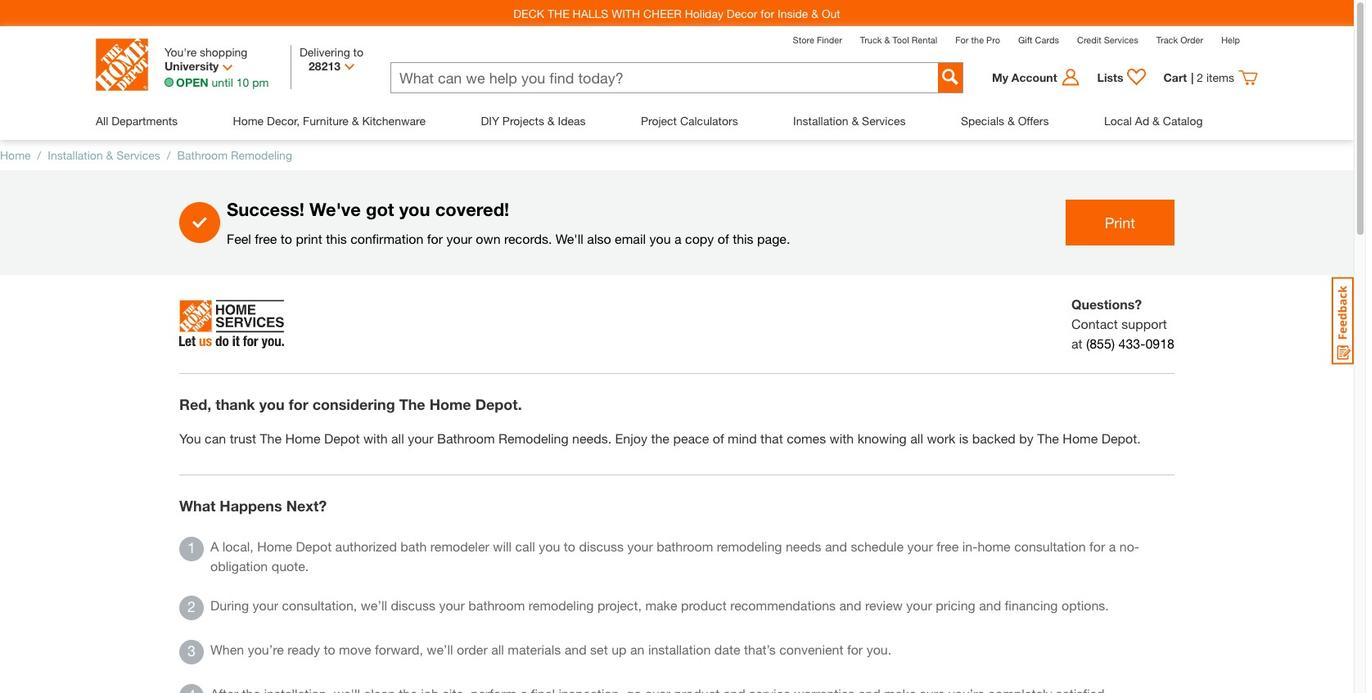 Task type: describe. For each thing, give the bounding box(es) containing it.
peace
[[673, 431, 709, 446]]

during
[[210, 598, 249, 613]]

finder
[[817, 34, 843, 45]]

0 vertical spatial depot.
[[475, 396, 522, 414]]

0 horizontal spatial remodeling
[[231, 148, 292, 162]]

your right during
[[253, 598, 278, 613]]

0918
[[1146, 336, 1175, 351]]

0 horizontal spatial the
[[260, 431, 282, 446]]

remodeling inside a local, home depot authorized bath remodeler will call you to discuss your bathroom remodeling needs and schedule your free in-home consultation for a no- obligation quote.
[[717, 539, 782, 554]]

schedule
[[851, 539, 904, 554]]

delivering to
[[300, 45, 364, 59]]

is
[[960, 431, 969, 446]]

and left review
[[840, 598, 862, 613]]

track order link
[[1157, 34, 1204, 45]]

financing
[[1005, 598, 1058, 613]]

truck
[[861, 34, 882, 45]]

needs
[[786, 539, 822, 554]]

my account
[[992, 70, 1058, 84]]

with
[[612, 6, 640, 20]]

bathroom remodeling link
[[177, 148, 292, 162]]

considering
[[313, 396, 395, 414]]

3
[[188, 642, 196, 660]]

a local, home depot authorized bath remodeler will call you to discuss your bathroom remodeling needs and schedule your free in-home consultation for a no- obligation quote.
[[210, 539, 1140, 574]]

433-
[[1119, 336, 1146, 351]]

deck
[[514, 6, 545, 20]]

the
[[548, 6, 570, 20]]

1 horizontal spatial services
[[862, 114, 906, 128]]

next?
[[286, 497, 327, 515]]

decor
[[727, 6, 758, 20]]

0 horizontal spatial remodeling
[[529, 598, 594, 613]]

during your consultation, we'll discuss your bathroom remodeling project, make product recommendations and review your pricing and financing options.
[[210, 598, 1109, 613]]

0 horizontal spatial discuss
[[391, 598, 436, 613]]

diy
[[481, 114, 500, 128]]

all
[[96, 114, 108, 128]]

recommendations
[[731, 598, 836, 613]]

home inside a local, home depot authorized bath remodeler will call you to discuss your bathroom remodeling needs and schedule your free in-home consultation for a no- obligation quote.
[[257, 539, 292, 554]]

open until 10 pm
[[176, 75, 269, 89]]

pm
[[252, 75, 269, 89]]

0 vertical spatial installation
[[794, 114, 849, 128]]

2 horizontal spatial the
[[1038, 431, 1060, 446]]

bath
[[401, 539, 427, 554]]

red, thank you for considering the home depot.
[[179, 396, 522, 414]]

can
[[205, 431, 226, 446]]

print button
[[1066, 200, 1175, 246]]

questions? contact support at (855) 433-0918
[[1072, 296, 1175, 351]]

covered!
[[435, 199, 510, 220]]

ideas
[[558, 114, 586, 128]]

work
[[927, 431, 956, 446]]

help
[[1222, 34, 1241, 45]]

store finder
[[793, 34, 843, 45]]

store finder link
[[793, 34, 843, 45]]

2 horizontal spatial all
[[911, 431, 924, 446]]

installation & services
[[794, 114, 906, 128]]

0 vertical spatial we'll
[[361, 598, 387, 613]]

trust
[[230, 431, 256, 446]]

a inside a local, home depot authorized bath remodeler will call you to discuss your bathroom remodeling needs and schedule your free in-home consultation for a no- obligation quote.
[[1109, 539, 1116, 554]]

cards
[[1036, 34, 1060, 45]]

2 with from the left
[[830, 431, 854, 446]]

1 vertical spatial installation & services link
[[48, 148, 160, 162]]

out
[[822, 6, 841, 20]]

up
[[612, 642, 627, 658]]

to left "print"
[[281, 231, 292, 246]]

0 horizontal spatial a
[[675, 231, 682, 246]]

home decor, furniture & kitchenware
[[233, 114, 426, 128]]

projects
[[503, 114, 545, 128]]

truck & tool rental link
[[861, 34, 938, 45]]

for down covered! on the left
[[427, 231, 443, 246]]

1 vertical spatial bathroom
[[469, 598, 525, 613]]

account
[[1012, 70, 1058, 84]]

you right email
[[650, 231, 671, 246]]

make
[[646, 598, 678, 613]]

order
[[1181, 34, 1204, 45]]

1 vertical spatial remodeling
[[499, 431, 569, 446]]

for the pro link
[[956, 34, 1001, 45]]

and right pricing
[[980, 598, 1002, 613]]

ready
[[288, 642, 320, 658]]

your right review
[[907, 598, 932, 613]]

furniture
[[303, 114, 349, 128]]

your up the during your consultation, we'll discuss your bathroom remodeling project, make product recommendations and review your pricing and financing options.
[[628, 539, 653, 554]]

you right got
[[399, 199, 430, 220]]

1 / from the left
[[37, 148, 41, 162]]

also
[[587, 231, 611, 246]]

that
[[761, 431, 783, 446]]

track order
[[1157, 34, 1204, 45]]

free inside a local, home depot authorized bath remodeler will call you to discuss your bathroom remodeling needs and schedule your free in-home consultation for a no- obligation quote.
[[937, 539, 959, 554]]

pro
[[987, 34, 1001, 45]]

mind
[[728, 431, 757, 446]]

feel
[[227, 231, 251, 246]]

you inside a local, home depot authorized bath remodeler will call you to discuss your bathroom remodeling needs and schedule your free in-home consultation for a no- obligation quote.
[[539, 539, 560, 554]]

0 vertical spatial bathroom
[[177, 148, 228, 162]]

red,
[[179, 396, 212, 414]]

28213
[[309, 59, 341, 73]]

bathroom inside a local, home depot authorized bath remodeler will call you to discuss your bathroom remodeling needs and schedule your free in-home consultation for a no- obligation quote.
[[657, 539, 714, 554]]

for left considering at the bottom of the page
[[289, 396, 308, 414]]

0 vertical spatial depot
[[324, 431, 360, 446]]

date
[[715, 642, 741, 658]]

diy projects & ideas
[[481, 114, 586, 128]]

pricing
[[936, 598, 976, 613]]

we'll
[[556, 231, 584, 246]]

got
[[366, 199, 394, 220]]

review
[[866, 598, 903, 613]]

your left own
[[447, 231, 472, 246]]

2 for 2
[[188, 598, 196, 616]]

for left 'inside'
[[761, 6, 775, 20]]

email
[[615, 231, 646, 246]]

you
[[179, 431, 201, 446]]

for the pro
[[956, 34, 1001, 45]]

lists
[[1098, 70, 1124, 84]]

depot inside a local, home depot authorized bath remodeler will call you to discuss your bathroom remodeling needs and schedule your free in-home consultation for a no- obligation quote.
[[296, 539, 332, 554]]

authorized
[[335, 539, 397, 554]]

print
[[296, 231, 322, 246]]

(855)
[[1087, 336, 1115, 351]]

catalog
[[1163, 114, 1203, 128]]

for inside a local, home depot authorized bath remodeler will call you to discuss your bathroom remodeling needs and schedule your free in-home consultation for a no- obligation quote.
[[1090, 539, 1106, 554]]

project calculators
[[641, 114, 738, 128]]



Task type: locate. For each thing, give the bounding box(es) containing it.
deck the halls with cheer holiday decor for inside & out
[[514, 6, 841, 20]]

2 items
[[1197, 70, 1235, 84]]

materials
[[508, 642, 561, 658]]

remodeling down decor,
[[231, 148, 292, 162]]

1 vertical spatial remodeling
[[529, 598, 594, 613]]

all right order
[[491, 642, 504, 658]]

project
[[641, 114, 677, 128]]

0 vertical spatial discuss
[[579, 539, 624, 554]]

0 vertical spatial free
[[255, 231, 277, 246]]

1 vertical spatial a
[[1109, 539, 1116, 554]]

discuss inside a local, home depot authorized bath remodeler will call you to discuss your bathroom remodeling needs and schedule your free in-home consultation for a no- obligation quote.
[[579, 539, 624, 554]]

discuss up project,
[[579, 539, 624, 554]]

and left set
[[565, 642, 587, 658]]

halls
[[573, 6, 609, 20]]

remodeling up when you're ready to move forward, we'll order all materials and set up an installation date that's convenient for you.
[[529, 598, 594, 613]]

my
[[992, 70, 1009, 84]]

free right feel
[[255, 231, 277, 246]]

the home depot logo link
[[96, 38, 148, 93]]

convenient
[[780, 642, 844, 658]]

1 horizontal spatial the
[[972, 34, 984, 45]]

confirmation
[[351, 231, 424, 246]]

1 horizontal spatial remodeling
[[499, 431, 569, 446]]

1 horizontal spatial all
[[491, 642, 504, 658]]

home
[[978, 539, 1011, 554]]

0 vertical spatial installation & services link
[[794, 102, 906, 140]]

1 this from the left
[[326, 231, 347, 246]]

2 this from the left
[[733, 231, 754, 246]]

track
[[1157, 34, 1179, 45]]

1 horizontal spatial /
[[167, 148, 171, 162]]

0 horizontal spatial free
[[255, 231, 277, 246]]

0 horizontal spatial installation
[[48, 148, 103, 162]]

2 vertical spatial services
[[117, 148, 160, 162]]

1 vertical spatial depot
[[296, 539, 332, 554]]

1 horizontal spatial the
[[399, 396, 426, 414]]

0 horizontal spatial 2
[[188, 598, 196, 616]]

holiday
[[685, 6, 724, 20]]

ad
[[1136, 114, 1150, 128]]

0 horizontal spatial we'll
[[361, 598, 387, 613]]

0 horizontal spatial all
[[391, 431, 404, 446]]

1 with from the left
[[364, 431, 388, 446]]

0 vertical spatial services
[[1104, 34, 1139, 45]]

1
[[188, 539, 196, 557]]

0 vertical spatial a
[[675, 231, 682, 246]]

what happens next?
[[179, 497, 327, 515]]

0 horizontal spatial installation & services link
[[48, 148, 160, 162]]

1 vertical spatial depot.
[[1102, 431, 1141, 446]]

1 vertical spatial free
[[937, 539, 959, 554]]

the right enjoy
[[651, 431, 670, 446]]

0 vertical spatial remodeling
[[717, 539, 782, 554]]

open
[[176, 75, 209, 89]]

what
[[179, 497, 216, 515]]

1 vertical spatial 2
[[188, 598, 196, 616]]

all
[[391, 431, 404, 446], [911, 431, 924, 446], [491, 642, 504, 658]]

at
[[1072, 336, 1083, 351]]

to inside a local, home depot authorized bath remodeler will call you to discuss your bathroom remodeling needs and schedule your free in-home consultation for a no- obligation quote.
[[564, 539, 576, 554]]

questions?
[[1072, 296, 1143, 312]]

credit services link
[[1078, 34, 1139, 45]]

university
[[165, 59, 219, 73]]

happens
[[220, 497, 282, 515]]

0 vertical spatial the
[[972, 34, 984, 45]]

the
[[972, 34, 984, 45], [651, 431, 670, 446]]

/ right home link
[[37, 148, 41, 162]]

all departments
[[96, 114, 178, 128]]

confirmation image image
[[179, 300, 284, 349]]

remodeling left the needs.
[[499, 431, 569, 446]]

a left copy
[[675, 231, 682, 246]]

rental
[[912, 34, 938, 45]]

0 vertical spatial bathroom
[[657, 539, 714, 554]]

you right the "thank" at left bottom
[[259, 396, 285, 414]]

you're shopping
[[165, 45, 248, 59]]

depot
[[324, 431, 360, 446], [296, 539, 332, 554]]

quote.
[[272, 558, 309, 574]]

submit search image
[[943, 69, 959, 85]]

depot up quote.
[[296, 539, 332, 554]]

0 horizontal spatial services
[[117, 148, 160, 162]]

you can trust the home depot with all your bathroom remodeling needs. enjoy the peace of mind that comes with knowing all work is backed by the home depot.
[[179, 431, 1141, 446]]

1 horizontal spatial remodeling
[[717, 539, 782, 554]]

local
[[1105, 114, 1132, 128]]

0 horizontal spatial bathroom
[[469, 598, 525, 613]]

1 horizontal spatial installation & services link
[[794, 102, 906, 140]]

offers
[[1018, 114, 1049, 128]]

the right by
[[1038, 431, 1060, 446]]

a
[[210, 539, 219, 554]]

specials
[[961, 114, 1005, 128]]

2 for 2 items
[[1197, 70, 1204, 84]]

tool
[[893, 34, 910, 45]]

with down considering at the bottom of the page
[[364, 431, 388, 446]]

own
[[476, 231, 501, 246]]

installation down store finder
[[794, 114, 849, 128]]

1 horizontal spatial 2
[[1197, 70, 1204, 84]]

thank
[[216, 396, 255, 414]]

options.
[[1062, 598, 1109, 613]]

0 horizontal spatial the
[[651, 431, 670, 446]]

free
[[255, 231, 277, 246], [937, 539, 959, 554]]

1 horizontal spatial depot.
[[1102, 431, 1141, 446]]

1 horizontal spatial bathroom
[[437, 431, 495, 446]]

1 vertical spatial we'll
[[427, 642, 453, 658]]

you're
[[165, 45, 197, 59]]

of
[[718, 231, 729, 246], [713, 431, 724, 446]]

your right schedule
[[908, 539, 933, 554]]

help link
[[1222, 34, 1241, 45]]

free left "in-"
[[937, 539, 959, 554]]

you right call
[[539, 539, 560, 554]]

my account link
[[992, 68, 1090, 87]]

1 vertical spatial services
[[862, 114, 906, 128]]

knowing
[[858, 431, 907, 446]]

remodeling
[[717, 539, 782, 554], [529, 598, 594, 613]]

this left page.
[[733, 231, 754, 246]]

to right delivering
[[353, 45, 364, 59]]

1 horizontal spatial a
[[1109, 539, 1116, 554]]

a left no-
[[1109, 539, 1116, 554]]

1 horizontal spatial with
[[830, 431, 854, 446]]

depot down red, thank you for considering the home depot. on the bottom of the page
[[324, 431, 360, 446]]

specials & offers link
[[961, 102, 1049, 140]]

when you're ready to move forward, we'll order all materials and set up an installation date that's convenient for you.
[[210, 642, 892, 658]]

discuss
[[579, 539, 624, 554], [391, 598, 436, 613]]

gift cards link
[[1019, 34, 1060, 45]]

home / installation & services / bathroom remodeling
[[0, 148, 292, 162]]

2
[[1197, 70, 1204, 84], [188, 598, 196, 616]]

1 horizontal spatial this
[[733, 231, 754, 246]]

0 horizontal spatial depot.
[[475, 396, 522, 414]]

an
[[631, 642, 645, 658]]

contact
[[1072, 316, 1119, 332]]

will
[[493, 539, 512, 554]]

consultation
[[1015, 539, 1086, 554]]

your up order
[[439, 598, 465, 613]]

forward,
[[375, 642, 423, 658]]

None text field
[[391, 63, 938, 92], [391, 63, 938, 92], [391, 63, 938, 92], [391, 63, 938, 92]]

discuss up 'forward,'
[[391, 598, 436, 613]]

truck & tool rental
[[861, 34, 938, 45]]

0 horizontal spatial with
[[364, 431, 388, 446]]

with right the 'comes' at the bottom of the page
[[830, 431, 854, 446]]

this right "print"
[[326, 231, 347, 246]]

you
[[399, 199, 430, 220], [650, 231, 671, 246], [259, 396, 285, 414], [539, 539, 560, 554]]

until
[[212, 75, 233, 89]]

gift cards
[[1019, 34, 1060, 45]]

2 / from the left
[[167, 148, 171, 162]]

1 horizontal spatial bathroom
[[657, 539, 714, 554]]

your down red, thank you for considering the home depot. on the bottom of the page
[[408, 431, 434, 446]]

0 horizontal spatial bathroom
[[177, 148, 228, 162]]

project,
[[598, 598, 642, 613]]

items
[[1207, 70, 1235, 84]]

1 vertical spatial of
[[713, 431, 724, 446]]

print
[[1105, 213, 1136, 231]]

all down considering at the bottom of the page
[[391, 431, 404, 446]]

1 vertical spatial installation
[[48, 148, 103, 162]]

for left the you. at the bottom right
[[847, 642, 863, 658]]

bathroom up order
[[469, 598, 525, 613]]

obligation
[[210, 558, 268, 574]]

2 horizontal spatial services
[[1104, 34, 1139, 45]]

1 vertical spatial discuss
[[391, 598, 436, 613]]

/ down departments
[[167, 148, 171, 162]]

2 left items in the right of the page
[[1197, 70, 1204, 84]]

inside
[[778, 6, 809, 20]]

deck the halls with cheer holiday decor for inside & out link
[[514, 6, 841, 20]]

to right call
[[564, 539, 576, 554]]

0 vertical spatial of
[[718, 231, 729, 246]]

0 vertical spatial 2
[[1197, 70, 1204, 84]]

the home depot image
[[96, 38, 148, 91]]

1 horizontal spatial we'll
[[427, 642, 453, 658]]

0 vertical spatial remodeling
[[231, 148, 292, 162]]

home link
[[0, 148, 31, 162]]

home decor, furniture & kitchenware link
[[233, 102, 426, 140]]

1 horizontal spatial discuss
[[579, 539, 624, 554]]

installation down 'all'
[[48, 148, 103, 162]]

/
[[37, 148, 41, 162], [167, 148, 171, 162]]

1 horizontal spatial installation
[[794, 114, 849, 128]]

the right trust
[[260, 431, 282, 446]]

we'll left order
[[427, 642, 453, 658]]

you.
[[867, 642, 892, 658]]

and inside a local, home depot authorized bath remodeler will call you to discuss your bathroom remodeling needs and schedule your free in-home consultation for a no- obligation quote.
[[825, 539, 848, 554]]

1 vertical spatial bathroom
[[437, 431, 495, 446]]

we'll up move
[[361, 598, 387, 613]]

bathroom up product
[[657, 539, 714, 554]]

remodeling left needs
[[717, 539, 782, 554]]

of right copy
[[718, 231, 729, 246]]

all left work
[[911, 431, 924, 446]]

of left mind
[[713, 431, 724, 446]]

the right for
[[972, 34, 984, 45]]

feedback link image
[[1332, 277, 1354, 365]]

local ad & catalog link
[[1105, 102, 1203, 140]]

2 left during
[[188, 598, 196, 616]]

credit services
[[1078, 34, 1139, 45]]

1 vertical spatial the
[[651, 431, 670, 446]]

for left no-
[[1090, 539, 1106, 554]]

0 horizontal spatial this
[[326, 231, 347, 246]]

the right considering at the bottom of the page
[[399, 396, 426, 414]]

local,
[[223, 539, 254, 554]]

bathroom
[[177, 148, 228, 162], [437, 431, 495, 446]]

and right needs
[[825, 539, 848, 554]]

cheer
[[644, 6, 682, 20]]

backed
[[973, 431, 1016, 446]]

1 horizontal spatial free
[[937, 539, 959, 554]]

to left move
[[324, 642, 335, 658]]

success!
[[227, 199, 305, 220]]

0 horizontal spatial /
[[37, 148, 41, 162]]

success! we've got you covered!
[[227, 199, 510, 220]]



Task type: vqa. For each thing, say whether or not it's contained in the screenshot.
the WEAR in the right top of the page
no



